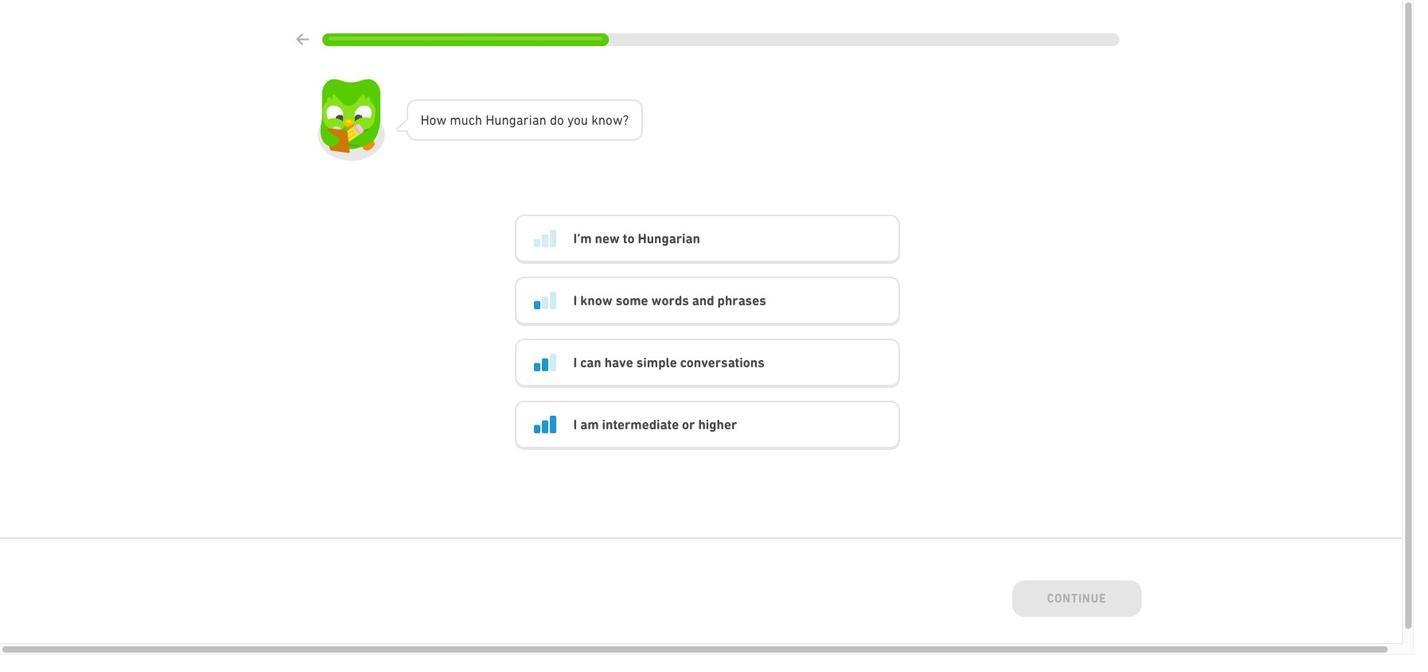 Task type: locate. For each thing, give the bounding box(es) containing it.
d
[[550, 112, 557, 128]]

c
[[469, 112, 475, 128]]

i for i know some words and phrases
[[574, 293, 577, 309]]

some
[[616, 293, 648, 309]]

2 u from the left
[[495, 112, 502, 128]]

1 horizontal spatial n
[[539, 112, 547, 128]]

1 horizontal spatial h
[[486, 112, 495, 128]]

i left can
[[574, 355, 577, 371]]

i
[[574, 293, 577, 309], [574, 355, 577, 371], [574, 417, 577, 433]]

u for m
[[461, 112, 469, 128]]

n left r
[[502, 112, 509, 128]]

2 i from the top
[[574, 355, 577, 371]]

1 vertical spatial i
[[574, 355, 577, 371]]

0 horizontal spatial a
[[516, 112, 523, 128]]

u left k
[[581, 112, 588, 128]]

can
[[581, 355, 602, 371]]

h
[[475, 112, 482, 128]]

i inside i am intermediate or higher radio
[[574, 417, 577, 433]]

3 i from the top
[[574, 417, 577, 433]]

0 horizontal spatial u
[[461, 112, 469, 128]]

3 o from the left
[[574, 112, 581, 128]]

1 i from the top
[[574, 293, 577, 309]]

higher
[[699, 417, 737, 433]]

n
[[502, 112, 509, 128], [539, 112, 547, 128], [599, 112, 606, 128]]

0 horizontal spatial h
[[421, 112, 430, 128]]

w right k
[[613, 112, 623, 128]]

continue
[[1047, 592, 1107, 607]]

h
[[421, 112, 430, 128], [486, 112, 495, 128]]

2 horizontal spatial n
[[599, 112, 606, 128]]

2 h from the left
[[486, 112, 495, 128]]

and
[[692, 293, 715, 309]]

o left m
[[430, 112, 437, 128]]

u left g
[[495, 112, 502, 128]]

2 a from the left
[[532, 112, 539, 128]]

2 horizontal spatial u
[[581, 112, 588, 128]]

g
[[509, 112, 516, 128]]

2 o from the left
[[557, 112, 564, 128]]

i am intermediate or higher
[[574, 417, 737, 433]]

a
[[516, 112, 523, 128], [532, 112, 539, 128]]

intermediate
[[602, 417, 679, 433]]

n left d
[[539, 112, 547, 128]]

conversations
[[680, 355, 765, 371]]

0 horizontal spatial w
[[437, 112, 447, 128]]

4 o from the left
[[606, 112, 613, 128]]

0 vertical spatial i
[[574, 293, 577, 309]]

I'm new to Hungarian radio
[[515, 215, 900, 264]]

u left h
[[461, 112, 469, 128]]

1 w from the left
[[437, 112, 447, 128]]

1 u from the left
[[461, 112, 469, 128]]

w
[[437, 112, 447, 128], [613, 112, 623, 128]]

n left ?
[[599, 112, 606, 128]]

u
[[461, 112, 469, 128], [495, 112, 502, 128], [581, 112, 588, 128]]

k
[[592, 112, 599, 128]]

h left m
[[421, 112, 430, 128]]

progress bar
[[322, 33, 1120, 46]]

o left k
[[574, 112, 581, 128]]

o left y
[[557, 112, 564, 128]]

i left am
[[574, 417, 577, 433]]

know
[[581, 293, 613, 309]]

2 vertical spatial i
[[574, 417, 577, 433]]

o
[[430, 112, 437, 128], [557, 112, 564, 128], [574, 112, 581, 128], [606, 112, 613, 128]]

i left know
[[574, 293, 577, 309]]

i inside i can have simple conversations radio
[[574, 355, 577, 371]]

a left 'i'
[[516, 112, 523, 128]]

w left m
[[437, 112, 447, 128]]

h for o
[[421, 112, 430, 128]]

i can have simple conversations
[[574, 355, 765, 371]]

0 horizontal spatial n
[[502, 112, 509, 128]]

i'm
[[574, 231, 592, 247]]

continue button
[[1012, 581, 1142, 621]]

y o u
[[568, 112, 588, 128]]

h right h
[[486, 112, 495, 128]]

1 o from the left
[[430, 112, 437, 128]]

o for y
[[574, 112, 581, 128]]

1 h from the left
[[421, 112, 430, 128]]

a right r
[[532, 112, 539, 128]]

i inside i know some words and phrases option
[[574, 293, 577, 309]]

phrases
[[718, 293, 766, 309]]

hungarian
[[638, 231, 700, 247]]

k n o w ?
[[592, 112, 629, 128]]

1 horizontal spatial a
[[532, 112, 539, 128]]

1 horizontal spatial w
[[613, 112, 623, 128]]

am
[[581, 417, 599, 433]]

1 horizontal spatial u
[[495, 112, 502, 128]]

d o
[[550, 112, 564, 128]]

o right k
[[606, 112, 613, 128]]



Task type: describe. For each thing, give the bounding box(es) containing it.
u for h
[[495, 112, 502, 128]]

simple
[[637, 355, 677, 371]]

?
[[623, 112, 629, 128]]

new
[[595, 231, 620, 247]]

o for h
[[430, 112, 437, 128]]

i
[[529, 112, 532, 128]]

I am intermediate or higher radio
[[515, 401, 900, 451]]

y
[[568, 112, 574, 128]]

h o w
[[421, 112, 447, 128]]

r
[[523, 112, 529, 128]]

h for u
[[486, 112, 495, 128]]

I know some words and phrases radio
[[515, 277, 900, 326]]

m
[[450, 112, 461, 128]]

3 n from the left
[[599, 112, 606, 128]]

i for i can have simple conversations
[[574, 355, 577, 371]]

i'm new to hungarian
[[574, 231, 700, 247]]

have
[[605, 355, 633, 371]]

words
[[652, 293, 689, 309]]

i for i am intermediate or higher
[[574, 417, 577, 433]]

2 w from the left
[[613, 112, 623, 128]]

i know some words and phrases
[[574, 293, 766, 309]]

o for d
[[557, 112, 564, 128]]

I can have simple conversations radio
[[515, 339, 900, 389]]

to
[[623, 231, 635, 247]]

1 a from the left
[[516, 112, 523, 128]]

1 n from the left
[[502, 112, 509, 128]]

2 n from the left
[[539, 112, 547, 128]]

h u n g a r i a n
[[486, 112, 547, 128]]

m u c h
[[450, 112, 482, 128]]

3 u from the left
[[581, 112, 588, 128]]

or
[[682, 417, 695, 433]]



Task type: vqa. For each thing, say whether or not it's contained in the screenshot.
O related to H
yes



